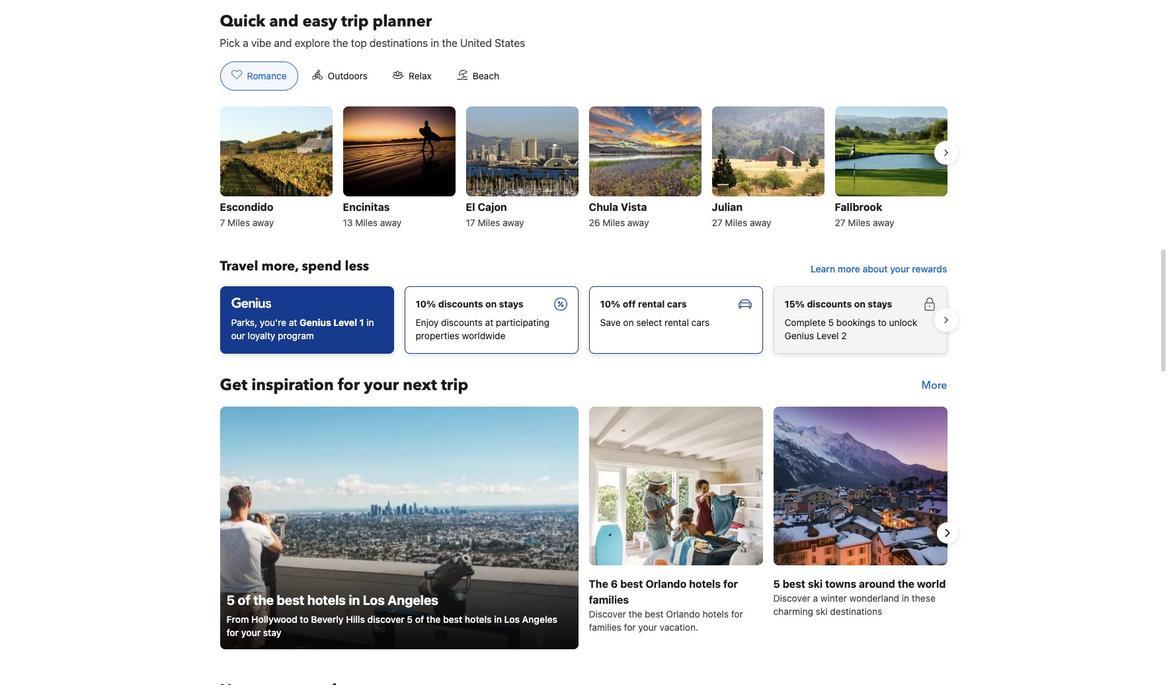Task type: vqa. For each thing, say whether or not it's contained in the screenshot.


Task type: locate. For each thing, give the bounding box(es) containing it.
miles inside el cajon 17 miles away
[[478, 217, 500, 228]]

at up worldwide on the top
[[485, 317, 493, 328]]

10% up enjoy
[[416, 298, 436, 309]]

at for you're
[[289, 317, 297, 328]]

ski down "winter" at right
[[816, 606, 828, 617]]

miles right the "7"
[[228, 217, 250, 228]]

1 vertical spatial a
[[813, 592, 818, 604]]

5
[[828, 317, 834, 328], [773, 578, 780, 590], [227, 592, 235, 608], [407, 614, 413, 625]]

6 miles from the left
[[848, 217, 870, 228]]

discounts inside enjoy discounts at participating properties worldwide
[[441, 317, 483, 328]]

quick and easy trip planner pick a vibe and explore the top destinations in the united states
[[220, 11, 525, 49]]

away for escondido
[[252, 217, 274, 228]]

1 horizontal spatial los
[[504, 614, 520, 625]]

0 horizontal spatial a
[[243, 37, 248, 49]]

worldwide
[[462, 330, 506, 341]]

orlando
[[646, 578, 687, 590], [666, 608, 700, 620]]

hotels
[[689, 578, 721, 590], [307, 592, 346, 608], [703, 608, 729, 620], [465, 614, 492, 625]]

rental up select
[[638, 298, 665, 309]]

at inside enjoy discounts at participating properties worldwide
[[485, 317, 493, 328]]

discounts down 10% discounts on stays
[[441, 317, 483, 328]]

and right vibe
[[274, 37, 292, 49]]

1 vertical spatial to
[[300, 614, 309, 625]]

0 vertical spatial angeles
[[388, 592, 438, 608]]

your down from
[[241, 627, 261, 638]]

1 vertical spatial cars
[[691, 317, 710, 328]]

next image
[[939, 525, 955, 541]]

miles inside julian 27 miles away
[[725, 217, 747, 228]]

discover down 6
[[589, 608, 626, 620]]

for
[[338, 374, 360, 396], [723, 578, 738, 590], [731, 608, 743, 620], [624, 622, 636, 633], [227, 627, 239, 638]]

1 27 from the left
[[712, 217, 723, 228]]

families down 6
[[589, 594, 629, 606]]

0 horizontal spatial of
[[238, 592, 250, 608]]

0 vertical spatial destinations
[[370, 37, 428, 49]]

parks, you're at genius level 1
[[231, 317, 364, 328]]

more link
[[922, 375, 947, 396]]

2 stays from the left
[[868, 298, 892, 309]]

1 away from the left
[[252, 217, 274, 228]]

destinations down planner
[[370, 37, 428, 49]]

0 horizontal spatial stays
[[499, 298, 524, 309]]

5 away from the left
[[750, 217, 771, 228]]

27 down "fallbrook"
[[835, 217, 846, 228]]

1 vertical spatial region
[[209, 281, 958, 359]]

from
[[227, 614, 249, 625]]

destinations down the wonderland
[[830, 606, 882, 617]]

0 vertical spatial rental
[[638, 298, 665, 309]]

travel more, spend less
[[220, 257, 369, 275]]

0 horizontal spatial destinations
[[370, 37, 428, 49]]

a
[[243, 37, 248, 49], [813, 592, 818, 604]]

more
[[922, 378, 947, 393]]

trip right next
[[441, 374, 468, 396]]

0 vertical spatial ski
[[808, 578, 823, 590]]

a inside 5 best ski towns around the world discover a winter wonderland in these charming ski destinations
[[813, 592, 818, 604]]

10%
[[416, 298, 436, 309], [600, 298, 621, 309]]

stays up 'unlock'
[[868, 298, 892, 309]]

0 horizontal spatial level
[[333, 317, 357, 328]]

2 27 from the left
[[835, 217, 846, 228]]

1 vertical spatial angeles
[[522, 614, 557, 625]]

outdoors
[[328, 70, 368, 81]]

0 vertical spatial families
[[589, 594, 629, 606]]

region
[[209, 101, 958, 236], [209, 281, 958, 359]]

ski up "winter" at right
[[808, 578, 823, 590]]

4 miles from the left
[[603, 217, 625, 228]]

0 horizontal spatial los
[[363, 592, 385, 608]]

0 vertical spatial level
[[333, 317, 357, 328]]

ski
[[808, 578, 823, 590], [816, 606, 828, 617]]

1 horizontal spatial on
[[623, 317, 634, 328]]

0 vertical spatial region
[[209, 101, 958, 236]]

27 inside julian 27 miles away
[[712, 217, 723, 228]]

2 10% from the left
[[600, 298, 621, 309]]

miles down the cajon
[[478, 217, 500, 228]]

save
[[600, 317, 621, 328]]

to inside 5 of the best hotels in los angeles from hollywood to beverly hills discover 5 of the best hotels in los angeles for your stay
[[300, 614, 309, 625]]

spend
[[302, 257, 342, 275]]

1 vertical spatial level
[[817, 330, 839, 341]]

fallbrook 27 miles away
[[835, 201, 894, 228]]

to
[[878, 317, 887, 328], [300, 614, 309, 625]]

1 horizontal spatial discover
[[773, 592, 811, 604]]

miles down "julian" at top right
[[725, 217, 747, 228]]

of up from
[[238, 592, 250, 608]]

1 horizontal spatial stays
[[868, 298, 892, 309]]

your right the about
[[890, 263, 910, 274]]

less
[[345, 257, 369, 275]]

on up enjoy discounts at participating properties worldwide
[[485, 298, 497, 309]]

and up vibe
[[269, 11, 299, 32]]

0 vertical spatial to
[[878, 317, 887, 328]]

0 horizontal spatial at
[[289, 317, 297, 328]]

off
[[623, 298, 636, 309]]

genius inside complete 5 bookings to unlock genius level 2
[[785, 330, 814, 341]]

2 away from the left
[[380, 217, 402, 228]]

julian 27 miles away
[[712, 201, 771, 228]]

cajon
[[478, 201, 507, 213]]

1 horizontal spatial 10%
[[600, 298, 621, 309]]

1 vertical spatial families
[[589, 622, 622, 633]]

to inside complete 5 bookings to unlock genius level 2
[[878, 317, 887, 328]]

on for at
[[485, 298, 497, 309]]

0 vertical spatial trip
[[341, 11, 369, 32]]

level left 1
[[333, 317, 357, 328]]

about
[[863, 263, 888, 274]]

2 miles from the left
[[355, 217, 378, 228]]

beach
[[473, 70, 499, 81]]

2 region from the top
[[209, 281, 958, 359]]

away inside escondido 7 miles away
[[252, 217, 274, 228]]

27 down "julian" at top right
[[712, 217, 723, 228]]

trip up top
[[341, 11, 369, 32]]

discover inside the 6 best orlando hotels for families discover the best orlando hotels for families for your vacation.
[[589, 608, 626, 620]]

away inside encinitas 13 miles away
[[380, 217, 402, 228]]

angeles
[[388, 592, 438, 608], [522, 614, 557, 625]]

best inside 5 best ski towns around the world discover a winter wonderland in these charming ski destinations
[[783, 578, 806, 590]]

27 inside fallbrook 27 miles away
[[835, 217, 846, 228]]

10% off rental cars
[[600, 298, 687, 309]]

learn
[[811, 263, 835, 274]]

escondido 7 miles away
[[220, 201, 274, 228]]

your left vacation. at the bottom right
[[638, 622, 657, 633]]

miles down chula
[[603, 217, 625, 228]]

discover
[[367, 614, 405, 625]]

discover for 6
[[589, 608, 626, 620]]

1 horizontal spatial genius
[[785, 330, 814, 341]]

at up the program
[[289, 317, 297, 328]]

1 horizontal spatial destinations
[[830, 606, 882, 617]]

miles inside encinitas 13 miles away
[[355, 217, 378, 228]]

trip
[[341, 11, 369, 32], [441, 374, 468, 396]]

2 families from the top
[[589, 622, 622, 633]]

1 miles from the left
[[228, 217, 250, 228]]

1 vertical spatial rental
[[665, 317, 689, 328]]

trip inside the quick and easy trip planner pick a vibe and explore the top destinations in the united states
[[341, 11, 369, 32]]

discounts up 'complete'
[[807, 298, 852, 309]]

enjoy
[[416, 317, 439, 328]]

10% for 10% off rental cars
[[600, 298, 621, 309]]

the
[[589, 578, 608, 590]]

1 region from the top
[[209, 101, 958, 236]]

genius
[[300, 317, 331, 328], [785, 330, 814, 341]]

genius down 'complete'
[[785, 330, 814, 341]]

discover up charming
[[773, 592, 811, 604]]

level left "2" at top right
[[817, 330, 839, 341]]

stays
[[499, 298, 524, 309], [868, 298, 892, 309]]

discover inside 5 best ski towns around the world discover a winter wonderland in these charming ski destinations
[[773, 592, 811, 604]]

on up bookings
[[854, 298, 866, 309]]

your left next
[[364, 374, 399, 396]]

of
[[238, 592, 250, 608], [415, 614, 424, 625]]

blue genius logo image
[[231, 298, 271, 308], [231, 298, 271, 308]]

on right save
[[623, 317, 634, 328]]

0 horizontal spatial genius
[[300, 317, 331, 328]]

el cajon 17 miles away
[[466, 201, 524, 228]]

cars up the save on select rental cars
[[667, 298, 687, 309]]

miles inside escondido 7 miles away
[[228, 217, 250, 228]]

0 horizontal spatial trip
[[341, 11, 369, 32]]

13
[[343, 217, 353, 228]]

3 away from the left
[[503, 217, 524, 228]]

6 away from the left
[[873, 217, 894, 228]]

1 horizontal spatial 27
[[835, 217, 846, 228]]

stays up participating at the left top
[[499, 298, 524, 309]]

3 miles from the left
[[478, 217, 500, 228]]

1 10% from the left
[[416, 298, 436, 309]]

families down the at the bottom
[[589, 622, 622, 633]]

miles down encinitas
[[355, 217, 378, 228]]

5 best ski towns around the world image
[[773, 407, 947, 565]]

the
[[333, 37, 348, 49], [442, 37, 457, 49], [898, 578, 915, 590], [253, 592, 274, 608], [629, 608, 642, 620], [426, 614, 441, 625]]

miles for julian
[[725, 217, 747, 228]]

5 inside 5 best ski towns around the world discover a winter wonderland in these charming ski destinations
[[773, 578, 780, 590]]

0 vertical spatial a
[[243, 37, 248, 49]]

miles inside chula vista 26 miles away
[[603, 217, 625, 228]]

1 at from the left
[[289, 317, 297, 328]]

cars
[[667, 298, 687, 309], [691, 317, 710, 328]]

best
[[620, 578, 643, 590], [783, 578, 806, 590], [277, 592, 304, 608], [645, 608, 664, 620], [443, 614, 462, 625]]

1 horizontal spatial trip
[[441, 374, 468, 396]]

1 horizontal spatial to
[[878, 317, 887, 328]]

tab list
[[209, 61, 521, 91]]

a left "winter" at right
[[813, 592, 818, 604]]

away inside julian 27 miles away
[[750, 217, 771, 228]]

1 vertical spatial trip
[[441, 374, 468, 396]]

1 horizontal spatial a
[[813, 592, 818, 604]]

0 horizontal spatial to
[[300, 614, 309, 625]]

your inside 5 of the best hotels in los angeles from hollywood to beverly hills discover 5 of the best hotels in los angeles for your stay
[[241, 627, 261, 638]]

0 vertical spatial orlando
[[646, 578, 687, 590]]

your inside the 6 best orlando hotels for families discover the best orlando hotels for families for your vacation.
[[638, 622, 657, 633]]

miles for escondido
[[228, 217, 250, 228]]

1 vertical spatial discover
[[589, 608, 626, 620]]

0 horizontal spatial 10%
[[416, 298, 436, 309]]

chula vista 26 miles away
[[589, 201, 649, 228]]

of right discover at the left of the page
[[415, 614, 424, 625]]

miles down "fallbrook"
[[848, 217, 870, 228]]

destinations
[[370, 37, 428, 49], [830, 606, 882, 617]]

1 horizontal spatial at
[[485, 317, 493, 328]]

27 for julian
[[712, 217, 723, 228]]

10% up save
[[600, 298, 621, 309]]

cars right select
[[691, 317, 710, 328]]

1 stays from the left
[[499, 298, 524, 309]]

5 up charming
[[773, 578, 780, 590]]

5 down 15% discounts on stays
[[828, 317, 834, 328]]

united
[[460, 37, 492, 49]]

your inside learn more about your rewards link
[[890, 263, 910, 274]]

more,
[[262, 257, 299, 275]]

rental right select
[[665, 317, 689, 328]]

discounts up enjoy discounts at participating properties worldwide
[[438, 298, 483, 309]]

0 vertical spatial discover
[[773, 592, 811, 604]]

miles for encinitas
[[355, 217, 378, 228]]

0 horizontal spatial discover
[[589, 608, 626, 620]]

los
[[363, 592, 385, 608], [504, 614, 520, 625]]

1 vertical spatial destinations
[[830, 606, 882, 617]]

get inspiration for your next trip
[[220, 374, 468, 396]]

2 at from the left
[[485, 317, 493, 328]]

miles inside fallbrook 27 miles away
[[848, 217, 870, 228]]

0 horizontal spatial on
[[485, 298, 497, 309]]

1 horizontal spatial level
[[817, 330, 839, 341]]

1 horizontal spatial angeles
[[522, 614, 557, 625]]

4 away from the left
[[628, 217, 649, 228]]

1 vertical spatial genius
[[785, 330, 814, 341]]

hollywood
[[251, 614, 297, 625]]

away inside fallbrook 27 miles away
[[873, 217, 894, 228]]

region containing 10% discounts on stays
[[209, 281, 958, 359]]

1 vertical spatial of
[[415, 614, 424, 625]]

our
[[231, 330, 245, 341]]

on for bookings
[[854, 298, 866, 309]]

a left vibe
[[243, 37, 248, 49]]

discover
[[773, 592, 811, 604], [589, 608, 626, 620]]

in inside 5 best ski towns around the world discover a winter wonderland in these charming ski destinations
[[902, 592, 909, 604]]

genius up the program
[[300, 317, 331, 328]]

2 horizontal spatial on
[[854, 298, 866, 309]]

0 horizontal spatial 27
[[712, 217, 723, 228]]

on
[[485, 298, 497, 309], [854, 298, 866, 309], [623, 317, 634, 328]]

to left beverly
[[300, 614, 309, 625]]

to left 'unlock'
[[878, 317, 887, 328]]

0 vertical spatial cars
[[667, 298, 687, 309]]

stays for 15% discounts on stays
[[868, 298, 892, 309]]

5 miles from the left
[[725, 217, 747, 228]]

27
[[712, 217, 723, 228], [835, 217, 846, 228]]



Task type: describe. For each thing, give the bounding box(es) containing it.
for inside 5 of the best hotels in los angeles from hollywood to beverly hills discover 5 of the best hotels in los angeles for your stay
[[227, 627, 239, 638]]

1 horizontal spatial cars
[[691, 317, 710, 328]]

away for julian
[[750, 217, 771, 228]]

10% for 10% discounts on stays
[[416, 298, 436, 309]]

5 best ski towns around the world discover a winter wonderland in these charming ski destinations
[[773, 578, 946, 617]]

winter
[[821, 592, 847, 604]]

stays for 10% discounts on stays
[[499, 298, 524, 309]]

0 vertical spatial and
[[269, 11, 299, 32]]

loyalty
[[248, 330, 275, 341]]

discover for best
[[773, 592, 811, 604]]

fallbrook
[[835, 201, 882, 213]]

outdoors button
[[301, 61, 379, 91]]

in our loyalty program
[[231, 317, 374, 341]]

top
[[351, 37, 367, 49]]

15%
[[785, 298, 805, 309]]

julian
[[712, 201, 743, 213]]

hills
[[346, 614, 365, 625]]

destinations inside the quick and easy trip planner pick a vibe and explore the top destinations in the united states
[[370, 37, 428, 49]]

stay
[[263, 627, 281, 638]]

0 horizontal spatial angeles
[[388, 592, 438, 608]]

you're
[[260, 317, 286, 328]]

next
[[403, 374, 437, 396]]

el
[[466, 201, 475, 213]]

bookings
[[837, 317, 876, 328]]

romance
[[247, 70, 287, 81]]

states
[[495, 37, 525, 49]]

discounts for discounts
[[438, 298, 483, 309]]

in inside the quick and easy trip planner pick a vibe and explore the top destinations in the united states
[[431, 37, 439, 49]]

encinitas 13 miles away
[[343, 201, 402, 228]]

program
[[278, 330, 314, 341]]

0 vertical spatial of
[[238, 592, 250, 608]]

17
[[466, 217, 475, 228]]

charming
[[773, 606, 813, 617]]

10% discounts on stays
[[416, 298, 524, 309]]

learn more about your rewards link
[[806, 257, 953, 281]]

explore
[[295, 37, 330, 49]]

pick
[[220, 37, 240, 49]]

the inside the 6 best orlando hotels for families discover the best orlando hotels for families for your vacation.
[[629, 608, 642, 620]]

world
[[917, 578, 946, 590]]

away inside chula vista 26 miles away
[[628, 217, 649, 228]]

tab list containing romance
[[209, 61, 521, 91]]

beach button
[[446, 61, 511, 91]]

vacation.
[[660, 622, 698, 633]]

1
[[359, 317, 364, 328]]

the 6 best orlando hotels for families image
[[589, 407, 763, 565]]

complete
[[785, 317, 826, 328]]

beverly
[[311, 614, 344, 625]]

region containing escondido
[[209, 101, 958, 236]]

away inside el cajon 17 miles away
[[503, 217, 524, 228]]

a inside the quick and easy trip planner pick a vibe and explore the top destinations in the united states
[[243, 37, 248, 49]]

relax button
[[382, 61, 443, 91]]

enjoy discounts at participating properties worldwide
[[416, 317, 550, 341]]

easy
[[302, 11, 337, 32]]

properties
[[416, 330, 460, 341]]

wonderland
[[849, 592, 899, 604]]

relax
[[409, 70, 432, 81]]

5 of the best hotels in los angeles region
[[209, 407, 958, 659]]

chula
[[589, 201, 618, 213]]

these
[[912, 592, 936, 604]]

around
[[859, 578, 895, 590]]

travel
[[220, 257, 258, 275]]

towns
[[825, 578, 857, 590]]

complete 5 bookings to unlock genius level 2
[[785, 317, 917, 341]]

0 vertical spatial los
[[363, 592, 385, 608]]

26
[[589, 217, 600, 228]]

vibe
[[251, 37, 271, 49]]

1 vertical spatial ski
[[816, 606, 828, 617]]

planner
[[373, 11, 432, 32]]

0 vertical spatial genius
[[300, 317, 331, 328]]

level inside complete 5 bookings to unlock genius level 2
[[817, 330, 839, 341]]

participating
[[496, 317, 550, 328]]

the 6 best orlando hotels for families discover the best orlando hotels for families for your vacation.
[[589, 578, 743, 633]]

1 vertical spatial and
[[274, 37, 292, 49]]

encinitas
[[343, 201, 390, 213]]

get
[[220, 374, 247, 396]]

the inside 5 best ski towns around the world discover a winter wonderland in these charming ski destinations
[[898, 578, 915, 590]]

0 horizontal spatial cars
[[667, 298, 687, 309]]

quick
[[220, 11, 265, 32]]

in inside in our loyalty program
[[367, 317, 374, 328]]

7
[[220, 217, 225, 228]]

more
[[838, 263, 860, 274]]

select
[[636, 317, 662, 328]]

at for discounts
[[485, 317, 493, 328]]

5 right discover at the left of the page
[[407, 614, 413, 625]]

5 up from
[[227, 592, 235, 608]]

vista
[[621, 201, 647, 213]]

2
[[841, 330, 847, 341]]

1 vertical spatial los
[[504, 614, 520, 625]]

5 inside complete 5 bookings to unlock genius level 2
[[828, 317, 834, 328]]

away for fallbrook
[[873, 217, 894, 228]]

save on select rental cars
[[600, 317, 710, 328]]

1 horizontal spatial of
[[415, 614, 424, 625]]

1 vertical spatial orlando
[[666, 608, 700, 620]]

unlock
[[889, 317, 917, 328]]

miles for fallbrook
[[848, 217, 870, 228]]

escondido
[[220, 201, 273, 213]]

15% discounts on stays
[[785, 298, 892, 309]]

inspiration
[[251, 374, 334, 396]]

destinations inside 5 best ski towns around the world discover a winter wonderland in these charming ski destinations
[[830, 606, 882, 617]]

away for encinitas
[[380, 217, 402, 228]]

discounts for 5
[[807, 298, 852, 309]]

romance button
[[220, 61, 298, 91]]

5 of the best hotels in los angeles from hollywood to beverly hills discover 5 of the best hotels in los angeles for your stay
[[227, 592, 557, 638]]

27 for fallbrook
[[835, 217, 846, 228]]

rewards
[[912, 263, 947, 274]]

parks,
[[231, 317, 257, 328]]

learn more about your rewards
[[811, 263, 947, 274]]

6
[[611, 578, 618, 590]]

1 families from the top
[[589, 594, 629, 606]]



